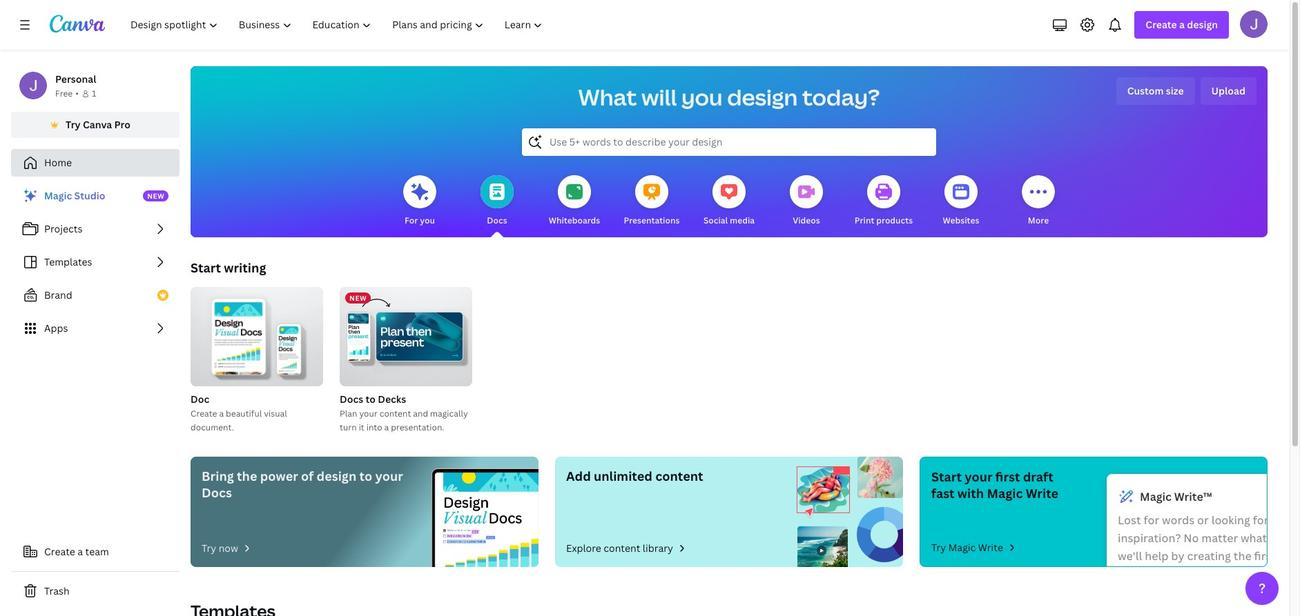 Task type: vqa. For each thing, say whether or not it's contained in the screenshot.
Design to the bottom
yes



Task type: describe. For each thing, give the bounding box(es) containing it.
explore
[[566, 542, 602, 555]]

home link
[[11, 149, 180, 177]]

for you button
[[403, 166, 437, 238]]

whiteboards
[[549, 215, 600, 227]]

home
[[44, 156, 72, 169]]

you inside button
[[420, 215, 435, 227]]

more button
[[1022, 166, 1055, 238]]

magic inside start your first draft fast with magic write
[[987, 486, 1023, 502]]

websites button
[[943, 166, 980, 238]]

free •
[[55, 88, 79, 99]]

add
[[566, 468, 591, 485]]

docs button
[[481, 166, 514, 238]]

new
[[349, 294, 367, 303]]

turn
[[340, 422, 357, 434]]

social media
[[704, 215, 755, 227]]

writing
[[224, 260, 266, 276]]

1 vertical spatial write
[[979, 541, 1004, 555]]

docs inside 'bring the power of design to your docs'
[[202, 485, 232, 501]]

library
[[643, 542, 673, 555]]

decks
[[378, 393, 406, 406]]

create a team button
[[11, 539, 180, 566]]

create for create a team
[[44, 546, 75, 559]]

create inside the doc create a beautiful visual document.
[[191, 408, 217, 420]]

1 for from the left
[[1144, 513, 1160, 528]]

design inside 'bring the power of design to your docs'
[[317, 468, 357, 485]]

magically
[[430, 408, 468, 420]]

trash
[[44, 585, 69, 598]]

print products
[[855, 215, 913, 227]]

create a team
[[44, 546, 109, 559]]

beautiful
[[226, 408, 262, 420]]

social media button
[[704, 166, 755, 238]]

videos button
[[790, 166, 823, 238]]

what will you design today?
[[579, 82, 880, 112]]

magic up the words
[[1140, 490, 1172, 505]]

1 horizontal spatial content
[[604, 542, 641, 555]]

draft
[[1023, 469, 1054, 486]]

try canva pro
[[66, 118, 130, 131]]

what
[[579, 82, 637, 112]]

personal
[[55, 73, 96, 86]]

start writing
[[191, 260, 266, 276]]

your inside docs to decks plan your content and magically turn it into a presentation.
[[359, 408, 378, 420]]

videos
[[793, 215, 820, 227]]

will
[[642, 82, 677, 112]]

for
[[405, 215, 418, 227]]

try canva pro button
[[11, 112, 180, 138]]

apps
[[44, 322, 68, 335]]

try for start your first draft fast with magic write
[[932, 541, 946, 555]]

magic left 'studio'
[[44, 189, 72, 202]]

design inside dropdown button
[[1187, 18, 1218, 31]]

a inside docs to decks plan your content and magically turn it into a presentation.
[[384, 422, 389, 434]]

size
[[1166, 84, 1184, 97]]

docs for docs
[[487, 215, 507, 227]]

write™
[[1175, 490, 1213, 505]]

1 vertical spatial design
[[727, 82, 798, 112]]

first
[[996, 469, 1020, 486]]

try magic write
[[932, 541, 1004, 555]]

canva
[[83, 118, 112, 131]]

a inside button
[[78, 546, 83, 559]]

custom size button
[[1117, 77, 1195, 105]]

now
[[219, 542, 238, 555]]

list containing magic studio
[[11, 182, 180, 343]]

content inside docs to decks plan your content and magically turn it into a presentation.
[[380, 408, 411, 420]]

your inside start your first draft fast with magic write
[[965, 469, 993, 486]]

2 for from the left
[[1253, 513, 1269, 528]]

0 vertical spatial you
[[682, 82, 723, 112]]

custom size
[[1128, 84, 1184, 97]]

brand link
[[11, 282, 180, 309]]

into
[[367, 422, 382, 434]]

to inside 'bring the power of design to your docs'
[[360, 468, 372, 485]]

presentations button
[[624, 166, 680, 238]]

print
[[855, 215, 875, 227]]

apps link
[[11, 315, 180, 343]]

products
[[877, 215, 913, 227]]

1
[[92, 88, 96, 99]]

upload button
[[1201, 77, 1257, 105]]

looking
[[1212, 513, 1251, 528]]

websites
[[943, 215, 980, 227]]

it
[[359, 422, 365, 434]]

2 horizontal spatial content
[[656, 468, 703, 485]]

lost for words or looking for some
[[1118, 513, 1301, 617]]

doc create a beautiful visual document.
[[191, 393, 287, 434]]

add unlimited content
[[566, 468, 703, 485]]

trash link
[[11, 578, 180, 606]]

create for create a design
[[1146, 18, 1177, 31]]

free
[[55, 88, 73, 99]]

unlimited
[[594, 468, 653, 485]]

Search search field
[[550, 129, 909, 155]]



Task type: locate. For each thing, give the bounding box(es) containing it.
start for start writing
[[191, 260, 221, 276]]

docs to decks group
[[340, 287, 472, 435]]

0 vertical spatial docs
[[487, 215, 507, 227]]

and
[[413, 408, 428, 420]]

1 vertical spatial you
[[420, 215, 435, 227]]

design up search search box on the top
[[727, 82, 798, 112]]

1 horizontal spatial for
[[1253, 513, 1269, 528]]

your
[[359, 408, 378, 420], [375, 468, 403, 485], [965, 469, 993, 486]]

content right unlimited in the bottom of the page
[[656, 468, 703, 485]]

start left first
[[932, 469, 962, 486]]

projects
[[44, 222, 83, 236]]

document.
[[191, 422, 234, 434]]

media
[[730, 215, 755, 227]]

fast
[[932, 486, 955, 502]]

docs
[[487, 215, 507, 227], [340, 393, 363, 406], [202, 485, 232, 501]]

of
[[301, 468, 314, 485]]

start your first draft fast with magic write
[[932, 469, 1059, 502]]

write right first
[[1026, 486, 1059, 502]]

2 horizontal spatial try
[[932, 541, 946, 555]]

create up custom size
[[1146, 18, 1177, 31]]

your down into
[[375, 468, 403, 485]]

your up into
[[359, 408, 378, 420]]

or
[[1198, 513, 1209, 528]]

content left library
[[604, 542, 641, 555]]

create
[[1146, 18, 1177, 31], [191, 408, 217, 420], [44, 546, 75, 559]]

magic write™
[[1140, 490, 1213, 505]]

0 vertical spatial start
[[191, 260, 221, 276]]

try left now
[[202, 542, 216, 555]]

1 vertical spatial to
[[360, 468, 372, 485]]

1 horizontal spatial write
[[1026, 486, 1059, 502]]

0 horizontal spatial you
[[420, 215, 435, 227]]

2 vertical spatial create
[[44, 546, 75, 559]]

content down 'decks'
[[380, 408, 411, 420]]

start inside start your first draft fast with magic write
[[932, 469, 962, 486]]

list
[[11, 182, 180, 343]]

start left writing
[[191, 260, 221, 276]]

a inside the doc create a beautiful visual document.
[[219, 408, 224, 420]]

design left the jacob simon "icon"
[[1187, 18, 1218, 31]]

magic
[[44, 189, 72, 202], [987, 486, 1023, 502], [1140, 490, 1172, 505], [949, 541, 976, 555]]

a up document.
[[219, 408, 224, 420]]

try down the fast
[[932, 541, 946, 555]]

docs inside docs to decks plan your content and magically turn it into a presentation.
[[340, 393, 363, 406]]

start
[[191, 260, 221, 276], [932, 469, 962, 486]]

0 vertical spatial write
[[1026, 486, 1059, 502]]

1 horizontal spatial you
[[682, 82, 723, 112]]

a up 'size'
[[1180, 18, 1185, 31]]

docs inside button
[[487, 215, 507, 227]]

studio
[[74, 189, 105, 202]]

content
[[380, 408, 411, 420], [656, 468, 703, 485], [604, 542, 641, 555]]

to down "it"
[[360, 468, 372, 485]]

1 vertical spatial start
[[932, 469, 962, 486]]

1 horizontal spatial docs
[[340, 393, 363, 406]]

write
[[1026, 486, 1059, 502], [979, 541, 1004, 555]]

team
[[85, 546, 109, 559]]

magic down the "with" on the bottom right of page
[[949, 541, 976, 555]]

lost
[[1118, 513, 1141, 528]]

words
[[1162, 513, 1195, 528]]

for right the lost
[[1144, 513, 1160, 528]]

start for start your first draft fast with magic write
[[932, 469, 962, 486]]

to left 'decks'
[[366, 393, 376, 406]]

today?
[[803, 82, 880, 112]]

power
[[260, 468, 298, 485]]

0 vertical spatial content
[[380, 408, 411, 420]]

with
[[958, 486, 984, 502]]

0 vertical spatial design
[[1187, 18, 1218, 31]]

presentations
[[624, 215, 680, 227]]

2 vertical spatial content
[[604, 542, 641, 555]]

create left team
[[44, 546, 75, 559]]

try inside button
[[66, 118, 81, 131]]

0 vertical spatial to
[[366, 393, 376, 406]]

0 vertical spatial create
[[1146, 18, 1177, 31]]

pro
[[114, 118, 130, 131]]

upload
[[1212, 84, 1246, 97]]

a left team
[[78, 546, 83, 559]]

magic studio
[[44, 189, 105, 202]]

0 horizontal spatial create
[[44, 546, 75, 559]]

social
[[704, 215, 728, 227]]

you right 'will'
[[682, 82, 723, 112]]

group
[[191, 282, 323, 387]]

create down doc
[[191, 408, 217, 420]]

you
[[682, 82, 723, 112], [420, 215, 435, 227]]

design right of
[[317, 468, 357, 485]]

create inside button
[[44, 546, 75, 559]]

you right for
[[420, 215, 435, 227]]

some
[[1272, 513, 1301, 528]]

doc
[[191, 393, 209, 406]]

bring
[[202, 468, 234, 485]]

write down the "with" on the bottom right of page
[[979, 541, 1004, 555]]

0 horizontal spatial content
[[380, 408, 411, 420]]

to inside docs to decks plan your content and magically turn it into a presentation.
[[366, 393, 376, 406]]

docs for docs to decks plan your content and magically turn it into a presentation.
[[340, 393, 363, 406]]

new
[[147, 191, 165, 201]]

visual
[[264, 408, 287, 420]]

0 horizontal spatial docs
[[202, 485, 232, 501]]

a inside dropdown button
[[1180, 18, 1185, 31]]

2 horizontal spatial create
[[1146, 18, 1177, 31]]

your inside 'bring the power of design to your docs'
[[375, 468, 403, 485]]

1 vertical spatial create
[[191, 408, 217, 420]]

•
[[75, 88, 79, 99]]

create a design button
[[1135, 11, 1229, 39]]

whiteboards button
[[549, 166, 600, 238]]

write inside start your first draft fast with magic write
[[1026, 486, 1059, 502]]

the
[[237, 468, 257, 485]]

2 horizontal spatial docs
[[487, 215, 507, 227]]

jacob simon image
[[1240, 10, 1268, 38]]

magic right the "with" on the bottom right of page
[[987, 486, 1023, 502]]

try now
[[202, 542, 238, 555]]

1 horizontal spatial create
[[191, 408, 217, 420]]

your left first
[[965, 469, 993, 486]]

1 horizontal spatial design
[[727, 82, 798, 112]]

1 vertical spatial content
[[656, 468, 703, 485]]

for left some in the right bottom of the page
[[1253, 513, 1269, 528]]

a
[[1180, 18, 1185, 31], [219, 408, 224, 420], [384, 422, 389, 434], [78, 546, 83, 559]]

templates link
[[11, 249, 180, 276]]

try left canva
[[66, 118, 81, 131]]

try for bring the power of design to your docs
[[202, 542, 216, 555]]

for you
[[405, 215, 435, 227]]

create inside dropdown button
[[1146, 18, 1177, 31]]

design
[[1187, 18, 1218, 31], [727, 82, 798, 112], [317, 468, 357, 485]]

projects link
[[11, 215, 180, 243]]

0 horizontal spatial for
[[1144, 513, 1160, 528]]

more
[[1028, 215, 1049, 227]]

to
[[366, 393, 376, 406], [360, 468, 372, 485]]

for
[[1144, 513, 1160, 528], [1253, 513, 1269, 528]]

2 vertical spatial docs
[[202, 485, 232, 501]]

0 horizontal spatial try
[[66, 118, 81, 131]]

2 vertical spatial design
[[317, 468, 357, 485]]

presentation.
[[391, 422, 444, 434]]

explore content library
[[566, 542, 673, 555]]

bring the power of design to your docs
[[202, 468, 403, 501]]

try
[[66, 118, 81, 131], [932, 541, 946, 555], [202, 542, 216, 555]]

1 horizontal spatial try
[[202, 542, 216, 555]]

a right into
[[384, 422, 389, 434]]

0 horizontal spatial start
[[191, 260, 221, 276]]

top level navigation element
[[122, 11, 555, 39]]

brand
[[44, 289, 72, 302]]

print products button
[[855, 166, 913, 238]]

2 horizontal spatial design
[[1187, 18, 1218, 31]]

templates
[[44, 256, 92, 269]]

doc group
[[191, 282, 323, 435]]

1 vertical spatial docs
[[340, 393, 363, 406]]

create a design
[[1146, 18, 1218, 31]]

custom
[[1128, 84, 1164, 97]]

docs to decks plan your content and magically turn it into a presentation.
[[340, 393, 468, 434]]

None search field
[[522, 128, 937, 156]]

0 horizontal spatial design
[[317, 468, 357, 485]]

1 horizontal spatial start
[[932, 469, 962, 486]]

0 horizontal spatial write
[[979, 541, 1004, 555]]

plan
[[340, 408, 357, 420]]



